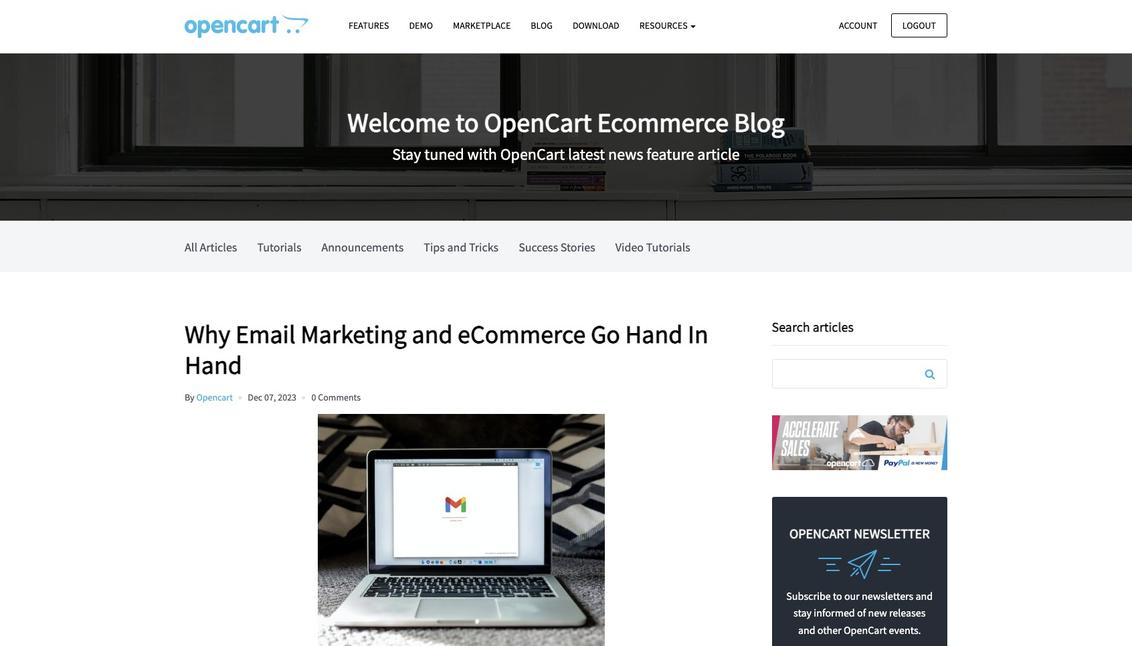 Task type: vqa. For each thing, say whether or not it's contained in the screenshot.
Welcome to OpenCart Extension Store With a huge range of features included out-of-the-box and over 13 000+ additional extensions available to download
no



Task type: describe. For each thing, give the bounding box(es) containing it.
marketing
[[301, 319, 407, 350]]

feature
[[647, 144, 695, 165]]

opencart right with
[[501, 144, 565, 165]]

ecommerce
[[458, 319, 586, 350]]

by
[[185, 391, 195, 404]]

stories
[[561, 240, 596, 255]]

stay
[[794, 607, 812, 620]]

dec
[[248, 391, 263, 404]]

by opencart
[[185, 391, 233, 404]]

email
[[236, 319, 296, 350]]

download
[[573, 19, 620, 31]]

go
[[591, 319, 621, 350]]

07,
[[264, 391, 276, 404]]

blog inside welcome to opencart ecommerce blog stay tuned with opencart latest news feature article
[[735, 106, 785, 139]]

opencart newsletter
[[790, 525, 930, 542]]

logout link
[[892, 13, 948, 37]]

why email marketing and ecommerce go hand in hand link
[[185, 319, 752, 381]]

welcome
[[348, 106, 451, 139]]

tutorials link
[[257, 221, 302, 272]]

opencart link
[[196, 391, 233, 404]]

opencart up the latest
[[484, 106, 592, 139]]

search articles
[[772, 319, 854, 335]]

subscribe
[[787, 590, 831, 603]]

announcements
[[322, 240, 404, 255]]

comments
[[318, 391, 361, 404]]

tricks
[[469, 240, 499, 255]]

account
[[840, 19, 878, 31]]

tips
[[424, 240, 445, 255]]

demo
[[409, 19, 433, 31]]

tips and tricks link
[[424, 221, 499, 272]]

welcome to opencart ecommerce blog stay tuned with opencart latest news feature article
[[348, 106, 785, 165]]

marketplace link
[[443, 14, 521, 38]]

success stories
[[519, 240, 596, 255]]

success stories link
[[519, 221, 596, 272]]

why email marketing and ecommerce go hand in hand image
[[185, 414, 739, 647]]

0
[[312, 391, 316, 404]]

1 horizontal spatial hand
[[626, 319, 683, 350]]

2023
[[278, 391, 297, 404]]

article
[[698, 144, 740, 165]]

0 horizontal spatial blog
[[531, 19, 553, 31]]



Task type: locate. For each thing, give the bounding box(es) containing it.
ecommerce
[[598, 106, 729, 139]]

hand
[[626, 319, 683, 350], [185, 349, 242, 381]]

download link
[[563, 14, 630, 38]]

tuned
[[425, 144, 464, 165]]

blog
[[531, 19, 553, 31], [735, 106, 785, 139]]

search
[[772, 319, 811, 335]]

newsletter
[[854, 525, 930, 542]]

our
[[845, 590, 860, 603]]

to for opencart
[[456, 106, 479, 139]]

stay
[[393, 144, 421, 165]]

and
[[448, 240, 467, 255], [412, 319, 453, 350], [916, 590, 933, 603], [799, 624, 816, 637]]

all articles link
[[185, 221, 237, 272]]

opencart - blog image
[[185, 14, 309, 38]]

why
[[185, 319, 231, 350]]

dec 07, 2023
[[248, 391, 297, 404]]

news
[[609, 144, 644, 165]]

1 horizontal spatial tutorials
[[647, 240, 691, 255]]

opencart down of
[[844, 624, 887, 637]]

announcements link
[[322, 221, 404, 272]]

features
[[349, 19, 389, 31]]

blog link
[[521, 14, 563, 38]]

opencart up subscribe
[[790, 525, 852, 542]]

tips and tricks
[[424, 240, 499, 255]]

features link
[[339, 14, 399, 38]]

all articles
[[185, 240, 237, 255]]

marketplace
[[453, 19, 511, 31]]

0 comments
[[312, 391, 361, 404]]

to inside welcome to opencart ecommerce blog stay tuned with opencart latest news feature article
[[456, 106, 479, 139]]

blog up article
[[735, 106, 785, 139]]

hand left the in
[[626, 319, 683, 350]]

to
[[456, 106, 479, 139], [833, 590, 843, 603]]

hand up opencart
[[185, 349, 242, 381]]

to for our
[[833, 590, 843, 603]]

1 horizontal spatial blog
[[735, 106, 785, 139]]

video tutorials link
[[616, 221, 691, 272]]

opencart
[[484, 106, 592, 139], [501, 144, 565, 165], [790, 525, 852, 542], [844, 624, 887, 637]]

new
[[869, 607, 888, 620]]

1 vertical spatial to
[[833, 590, 843, 603]]

opencart inside subscribe to our newsletters and stay informed of new releases and other opencart events.
[[844, 624, 887, 637]]

0 horizontal spatial to
[[456, 106, 479, 139]]

tutorials
[[257, 240, 302, 255], [647, 240, 691, 255]]

latest
[[568, 144, 605, 165]]

to left our
[[833, 590, 843, 603]]

0 horizontal spatial tutorials
[[257, 240, 302, 255]]

logout
[[903, 19, 937, 31]]

to inside subscribe to our newsletters and stay informed of new releases and other opencart events.
[[833, 590, 843, 603]]

1 tutorials from the left
[[257, 240, 302, 255]]

subscribe to our newsletters and stay informed of new releases and other opencart events.
[[787, 590, 933, 637]]

events.
[[889, 624, 922, 637]]

None text field
[[773, 360, 947, 388]]

opencart
[[196, 391, 233, 404]]

with
[[468, 144, 497, 165]]

video tutorials
[[616, 240, 691, 255]]

to up with
[[456, 106, 479, 139]]

resources link
[[630, 14, 707, 38]]

resources
[[640, 19, 690, 31]]

0 vertical spatial to
[[456, 106, 479, 139]]

informed
[[814, 607, 855, 620]]

video
[[616, 240, 644, 255]]

tutorials right video
[[647, 240, 691, 255]]

and inside the why email marketing and ecommerce go hand in hand
[[412, 319, 453, 350]]

tutorials right articles on the left top
[[257, 240, 302, 255]]

demo link
[[399, 14, 443, 38]]

1 vertical spatial blog
[[735, 106, 785, 139]]

articles
[[200, 240, 237, 255]]

account link
[[828, 13, 890, 37]]

releases
[[890, 607, 926, 620]]

blog left download
[[531, 19, 553, 31]]

why email marketing and ecommerce go hand in hand
[[185, 319, 709, 381]]

articles
[[813, 319, 854, 335]]

all
[[185, 240, 197, 255]]

other
[[818, 624, 842, 637]]

newsletters
[[862, 590, 914, 603]]

0 horizontal spatial hand
[[185, 349, 242, 381]]

success
[[519, 240, 559, 255]]

2 tutorials from the left
[[647, 240, 691, 255]]

0 vertical spatial blog
[[531, 19, 553, 31]]

in
[[688, 319, 709, 350]]

search image
[[926, 369, 936, 380]]

of
[[858, 607, 867, 620]]

1 horizontal spatial to
[[833, 590, 843, 603]]



